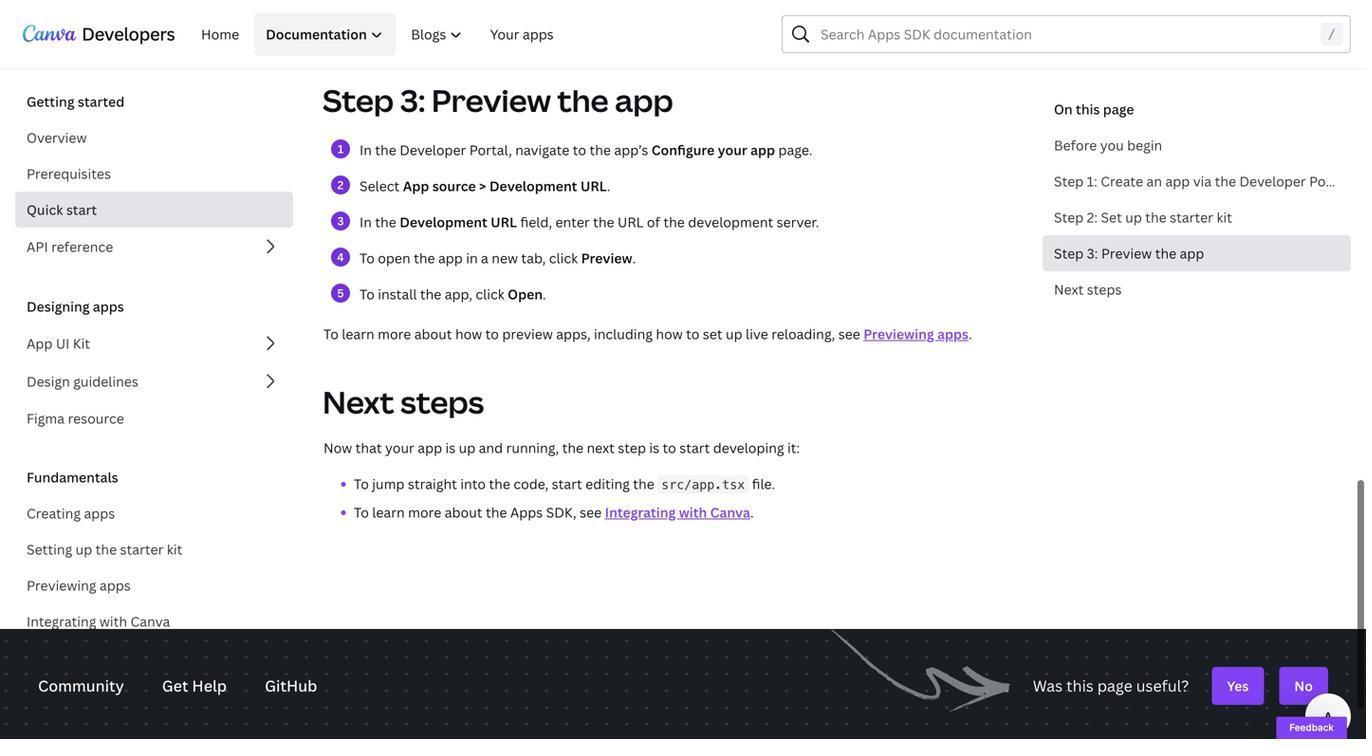 Task type: describe. For each thing, give the bounding box(es) containing it.
creating
[[27, 505, 81, 523]]

1 vertical spatial next steps
[[323, 382, 484, 423]]

app ui kit
[[27, 335, 90, 353]]

the left app's
[[590, 141, 611, 159]]

step 3: preview the app link
[[1043, 235, 1352, 271]]

1 horizontal spatial app
[[403, 177, 429, 195]]

1 vertical spatial click
[[476, 285, 505, 303]]

next inside next steps link
[[1055, 281, 1084, 299]]

1 vertical spatial start
[[680, 439, 710, 457]]

open
[[378, 249, 411, 267]]

to left set
[[686, 325, 700, 343]]

figma resource link
[[15, 401, 293, 437]]

into
[[461, 475, 486, 493]]

server
[[509, 23, 550, 41]]

1 horizontal spatial preview
[[582, 249, 633, 267]]

select
[[360, 177, 400, 195]]

0 vertical spatial step 3: preview the app
[[323, 80, 674, 121]]

the left next
[[563, 439, 584, 457]]

get help
[[162, 676, 227, 696]]

figma resource
[[27, 410, 124, 428]]

0 vertical spatial development
[[421, 23, 506, 41]]

editing
[[586, 475, 630, 493]]

the right enter on the top
[[593, 213, 615, 231]]

0 vertical spatial 3:
[[400, 80, 426, 121]]

getting started
[[27, 93, 125, 111]]

2:
[[1088, 208, 1098, 226]]

canva developers logo image
[[23, 24, 175, 44]]

0 horizontal spatial url
[[491, 213, 517, 231]]

on this page
[[1055, 100, 1135, 118]]

1 vertical spatial see
[[580, 504, 602, 522]]

1:
[[1088, 172, 1098, 190]]

yes button
[[1213, 667, 1265, 705]]

now
[[324, 439, 352, 457]]

0 horizontal spatial steps
[[401, 382, 484, 423]]

kit inside setting up the starter kit link
[[167, 541, 183, 559]]

to right step
[[663, 439, 677, 457]]

app inside step 1: create an app via the developer portal link
[[1166, 172, 1191, 190]]

home
[[201, 25, 239, 43]]

was
[[1034, 676, 1063, 696]]

the left apps
[[486, 504, 507, 522]]

documentation
[[266, 25, 367, 43]]

app's
[[615, 141, 649, 159]]

to for to learn more about how to preview apps, including how to set up live reloading, see
[[324, 325, 339, 343]]

get
[[162, 676, 188, 696]]

step for step 2: set up the starter kit link
[[1055, 208, 1084, 226]]

step 2: set up the starter kit link
[[1043, 199, 1352, 235]]

in for in the developer portal, navigate to the app's
[[360, 141, 372, 159]]

prerequisites link
[[15, 156, 293, 192]]

app,
[[445, 285, 473, 303]]

resource
[[68, 410, 124, 428]]

setting up the starter kit link
[[15, 532, 293, 568]]

including
[[594, 325, 653, 343]]

integrating with canva
[[27, 613, 170, 631]]

learn for to learn more about how to preview apps, including how to set up live reloading, see previewing apps .
[[342, 325, 375, 343]]

yes
[[1228, 677, 1250, 695]]

0 vertical spatial see
[[839, 325, 861, 343]]

live
[[746, 325, 769, 343]]

the up in the developer portal, navigate to the app's configure your app page.
[[558, 80, 609, 121]]

sdk,
[[546, 504, 577, 522]]

learn for to learn more about the apps sdk, see integrating with canva .
[[372, 504, 405, 522]]

1 vertical spatial developer
[[1240, 172, 1307, 190]]

the up 'select'
[[375, 141, 397, 159]]

0 vertical spatial with
[[679, 504, 707, 522]]

step for step 1: create an app via the developer portal link
[[1055, 172, 1084, 190]]

app ui kit link
[[15, 325, 293, 363]]

select app source > development url .
[[360, 177, 611, 195]]

to learn more about how to preview apps, including how to set up live reloading, see previewing apps .
[[324, 325, 973, 343]]

it:
[[788, 439, 800, 457]]

in the development url field, enter the url of the development server.
[[360, 213, 820, 231]]

create
[[1101, 172, 1144, 190]]

0 vertical spatial starter
[[1171, 208, 1214, 226]]

a
[[481, 249, 489, 267]]

1 horizontal spatial development
[[688, 213, 774, 231]]

will
[[553, 23, 575, 41]]

0 vertical spatial developer
[[400, 141, 466, 159]]

getting
[[27, 93, 75, 111]]

apps
[[511, 504, 543, 522]]

install
[[378, 285, 417, 303]]

setting
[[27, 541, 72, 559]]

0 horizontal spatial integrating with canva link
[[15, 604, 293, 640]]

the down 'select'
[[375, 213, 397, 231]]

page for on
[[1104, 100, 1135, 118]]

to jump straight into the code, start editing the src/app.tsx file.
[[354, 475, 776, 493]]

quick start link
[[15, 192, 293, 228]]

0 horizontal spatial previewing apps link
[[15, 568, 293, 604]]

jump
[[372, 475, 405, 493]]

designing apps
[[27, 298, 124, 316]]

become
[[578, 23, 630, 41]]

app up app's
[[615, 80, 674, 121]]

>
[[479, 177, 487, 195]]

this for on
[[1077, 100, 1101, 118]]

the left app,
[[420, 285, 442, 303]]

to for to jump straight into the code, start editing the
[[354, 475, 369, 493]]

api reference link
[[15, 228, 293, 266]]

straight
[[408, 475, 457, 493]]

developing
[[714, 439, 785, 457]]

field,
[[521, 213, 553, 231]]

1 how from the left
[[456, 325, 482, 343]]

about for the
[[445, 504, 483, 522]]

http://localhost:8080 link
[[709, 23, 849, 41]]

1 horizontal spatial integrating with canva link
[[605, 504, 751, 522]]

no button
[[1280, 667, 1329, 705]]

reloading,
[[772, 325, 836, 343]]

design guidelines link
[[15, 363, 293, 401]]

server.
[[777, 213, 820, 231]]

begin
[[1128, 136, 1163, 154]]

in the developer portal, navigate to the app's configure your app page.
[[360, 141, 813, 159]]

blogs
[[411, 25, 446, 43]]

an
[[1147, 172, 1163, 190]]

now that your app is up and running, the next step is to start developing it:
[[324, 439, 800, 457]]

the down an
[[1146, 208, 1167, 226]]

design
[[27, 373, 70, 391]]

of
[[647, 213, 661, 231]]

github link
[[265, 674, 317, 699]]

on
[[1055, 100, 1073, 118]]

blogs button
[[399, 13, 475, 56]]

setting up the starter kit
[[27, 541, 183, 559]]

that
[[356, 439, 382, 457]]

local
[[387, 23, 417, 41]]

0 vertical spatial click
[[549, 249, 578, 267]]

start inside quick start link
[[66, 201, 97, 219]]

community link
[[38, 674, 124, 699]]

1 is from the left
[[446, 439, 456, 457]]

0 horizontal spatial previewing
[[27, 577, 96, 595]]

the right editing at bottom left
[[633, 475, 655, 493]]

2 is from the left
[[650, 439, 660, 457]]

via
[[1194, 172, 1212, 190]]

api reference
[[27, 238, 113, 256]]

the
[[360, 23, 383, 41]]

navigate
[[516, 141, 570, 159]]

1 vertical spatial next
[[323, 382, 394, 423]]

kit inside step 2: set up the starter kit link
[[1217, 208, 1233, 226]]

http://localhost:8080
[[709, 23, 849, 41]]

tab,
[[522, 249, 546, 267]]



Task type: vqa. For each thing, say whether or not it's contained in the screenshot.


Task type: locate. For each thing, give the bounding box(es) containing it.
step left 2:
[[1055, 208, 1084, 226]]

kit down 'creating apps' link
[[167, 541, 183, 559]]

Search Apps SDK documentation text field
[[782, 15, 1352, 53]]

click
[[549, 249, 578, 267], [476, 285, 505, 303]]

step
[[618, 439, 646, 457]]

start up src/app.tsx
[[680, 439, 710, 457]]

in
[[466, 249, 478, 267]]

learn
[[342, 325, 375, 343], [372, 504, 405, 522]]

1 vertical spatial in
[[360, 213, 372, 231]]

click right tab,
[[549, 249, 578, 267]]

integrating with canva link down src/app.tsx
[[605, 504, 751, 522]]

step 3: preview the app down step 2: set up the starter kit
[[1055, 244, 1205, 262]]

1 horizontal spatial click
[[549, 249, 578, 267]]

to for to install the app, click
[[360, 285, 375, 303]]

creating apps
[[27, 505, 115, 523]]

steps up and
[[401, 382, 484, 423]]

api
[[27, 238, 48, 256]]

quick
[[27, 201, 63, 219]]

0 horizontal spatial next
[[323, 382, 394, 423]]

0 vertical spatial development
[[490, 177, 578, 195]]

1 horizontal spatial canva
[[711, 504, 751, 522]]

preview
[[432, 80, 552, 121], [1102, 244, 1153, 262], [582, 249, 633, 267]]

1 horizontal spatial steps
[[1088, 281, 1122, 299]]

page up you
[[1104, 100, 1135, 118]]

integrating down previewing apps
[[27, 613, 96, 631]]

your apps link
[[479, 13, 565, 56]]

no
[[1295, 677, 1314, 695]]

1 horizontal spatial how
[[656, 325, 683, 343]]

1 horizontal spatial your
[[718, 141, 748, 159]]

about down into
[[445, 504, 483, 522]]

url left field,
[[491, 213, 517, 231]]

apps for previewing apps
[[100, 577, 131, 595]]

3: down blogs
[[400, 80, 426, 121]]

to right navigate
[[573, 141, 587, 159]]

1 horizontal spatial next steps
[[1055, 281, 1122, 299]]

kit
[[73, 335, 90, 353]]

1 vertical spatial canva
[[130, 613, 170, 631]]

the up previewing apps
[[96, 541, 117, 559]]

to
[[573, 141, 587, 159], [486, 325, 499, 343], [686, 325, 700, 343], [663, 439, 677, 457]]

1 vertical spatial development
[[400, 213, 488, 231]]

to open the app in a new tab, click preview .
[[360, 249, 636, 267]]

starter
[[1171, 208, 1214, 226], [120, 541, 164, 559]]

this right the on on the top right of page
[[1077, 100, 1101, 118]]

0 vertical spatial more
[[378, 325, 411, 343]]

app left page.
[[751, 141, 776, 159]]

was this page useful?
[[1034, 676, 1190, 696]]

1 horizontal spatial developer
[[1240, 172, 1307, 190]]

1 vertical spatial about
[[445, 504, 483, 522]]

canva up get at the bottom left
[[130, 613, 170, 631]]

page for was
[[1098, 676, 1133, 696]]

at
[[693, 23, 706, 41]]

preview down in the development url field, enter the url of the development server.
[[582, 249, 633, 267]]

1 vertical spatial page
[[1098, 676, 1133, 696]]

0 vertical spatial app
[[403, 177, 429, 195]]

before
[[1055, 136, 1098, 154]]

get help link
[[162, 674, 227, 699]]

and
[[479, 439, 503, 457]]

0 horizontal spatial with
[[100, 613, 127, 631]]

is right step
[[650, 439, 660, 457]]

set
[[703, 325, 723, 343]]

community
[[38, 676, 124, 696]]

0 horizontal spatial step 3: preview the app
[[323, 80, 674, 121]]

page left the useful?
[[1098, 676, 1133, 696]]

in
[[360, 141, 372, 159], [360, 213, 372, 231]]

0 vertical spatial your
[[718, 141, 748, 159]]

step 3: preview the app
[[323, 80, 674, 121], [1055, 244, 1205, 262]]

guidelines
[[73, 373, 138, 391]]

1 horizontal spatial development
[[490, 177, 578, 195]]

portal,
[[470, 141, 512, 159]]

0 vertical spatial learn
[[342, 325, 375, 343]]

1 horizontal spatial step 3: preview the app
[[1055, 244, 1205, 262]]

more down install
[[378, 325, 411, 343]]

1 vertical spatial kit
[[167, 541, 183, 559]]

0 vertical spatial previewing
[[864, 325, 935, 343]]

prerequisites
[[27, 165, 111, 183]]

this
[[1077, 100, 1101, 118], [1067, 676, 1094, 696]]

0 horizontal spatial development
[[400, 213, 488, 231]]

your right configure
[[718, 141, 748, 159]]

0 vertical spatial kit
[[1217, 208, 1233, 226]]

apps for your apps
[[523, 25, 554, 43]]

0 horizontal spatial see
[[580, 504, 602, 522]]

app
[[403, 177, 429, 195], [27, 335, 53, 353]]

with
[[679, 504, 707, 522], [100, 613, 127, 631]]

start up 'sdk,'
[[552, 475, 583, 493]]

to left 'preview'
[[486, 325, 499, 343]]

0 horizontal spatial is
[[446, 439, 456, 457]]

your right that
[[385, 439, 415, 457]]

0 horizontal spatial start
[[66, 201, 97, 219]]

this inside heading
[[1077, 100, 1101, 118]]

in up 'select'
[[360, 141, 372, 159]]

1 vertical spatial previewing
[[27, 577, 96, 595]]

1 horizontal spatial previewing
[[864, 325, 935, 343]]

0 horizontal spatial next steps
[[323, 382, 484, 423]]

developer left portal
[[1240, 172, 1307, 190]]

your apps
[[491, 25, 554, 43]]

0 vertical spatial steps
[[1088, 281, 1122, 299]]

0 vertical spatial canva
[[711, 504, 751, 522]]

about for how
[[415, 325, 452, 343]]

1 horizontal spatial starter
[[1171, 208, 1214, 226]]

src/app.tsx
[[662, 477, 745, 492]]

0 horizontal spatial click
[[476, 285, 505, 303]]

developer up source
[[400, 141, 466, 159]]

1 vertical spatial development
[[688, 213, 774, 231]]

1 vertical spatial previewing apps link
[[15, 568, 293, 604]]

to
[[360, 249, 375, 267], [360, 285, 375, 303], [324, 325, 339, 343], [354, 475, 369, 493], [354, 504, 369, 522]]

1 vertical spatial steps
[[401, 382, 484, 423]]

with down src/app.tsx
[[679, 504, 707, 522]]

is up straight
[[446, 439, 456, 457]]

apps for creating apps
[[84, 505, 115, 523]]

started
[[78, 93, 125, 111]]

quick start
[[27, 201, 97, 219]]

up
[[1126, 208, 1143, 226], [726, 325, 743, 343], [459, 439, 476, 457], [76, 541, 92, 559]]

click right app,
[[476, 285, 505, 303]]

how down app,
[[456, 325, 482, 343]]

the right via
[[1216, 172, 1237, 190]]

configure
[[652, 141, 715, 159]]

2 how from the left
[[656, 325, 683, 343]]

you
[[1101, 136, 1125, 154]]

preview up 'portal,'
[[432, 80, 552, 121]]

app inside app ui kit link
[[27, 335, 53, 353]]

0 horizontal spatial 3:
[[400, 80, 426, 121]]

about down to install the app, click open . at the top of page
[[415, 325, 452, 343]]

the
[[558, 80, 609, 121], [375, 141, 397, 159], [590, 141, 611, 159], [1216, 172, 1237, 190], [1146, 208, 1167, 226], [375, 213, 397, 231], [593, 213, 615, 231], [664, 213, 685, 231], [1156, 244, 1177, 262], [414, 249, 435, 267], [420, 285, 442, 303], [563, 439, 584, 457], [489, 475, 511, 493], [633, 475, 655, 493], [486, 504, 507, 522], [96, 541, 117, 559]]

available
[[633, 23, 690, 41]]

see right the reloading,
[[839, 325, 861, 343]]

2 vertical spatial start
[[552, 475, 583, 493]]

app left "in"
[[439, 249, 463, 267]]

fundamentals
[[27, 468, 118, 486]]

apps for designing apps
[[93, 298, 124, 316]]

app
[[615, 80, 674, 121], [751, 141, 776, 159], [1166, 172, 1191, 190], [1180, 244, 1205, 262], [439, 249, 463, 267], [418, 439, 442, 457]]

0 horizontal spatial development
[[421, 23, 506, 41]]

developer
[[400, 141, 466, 159], [1240, 172, 1307, 190]]

url up in the development url field, enter the url of the development server.
[[581, 177, 607, 195]]

preview down set
[[1102, 244, 1153, 262]]

app left ui
[[27, 335, 53, 353]]

1 vertical spatial app
[[27, 335, 53, 353]]

steps down set
[[1088, 281, 1122, 299]]

next steps down 2:
[[1055, 281, 1122, 299]]

canva down src/app.tsx
[[711, 504, 751, 522]]

the right of on the top left of page
[[664, 213, 685, 231]]

step down step 2: set up the starter kit
[[1055, 244, 1084, 262]]

the right open
[[414, 249, 435, 267]]

how left set
[[656, 325, 683, 343]]

kit down step 1: create an app via the developer portal
[[1217, 208, 1233, 226]]

0 vertical spatial about
[[415, 325, 452, 343]]

1 horizontal spatial is
[[650, 439, 660, 457]]

1 horizontal spatial url
[[581, 177, 607, 195]]

3: down 2:
[[1088, 244, 1099, 262]]

1 horizontal spatial 3:
[[1088, 244, 1099, 262]]

app up next steps link at top right
[[1180, 244, 1205, 262]]

0 horizontal spatial preview
[[432, 80, 552, 121]]

1 in from the top
[[360, 141, 372, 159]]

page
[[1104, 100, 1135, 118], [1098, 676, 1133, 696]]

to for to learn more about the apps sdk, see
[[354, 504, 369, 522]]

app right an
[[1166, 172, 1191, 190]]

0 vertical spatial integrating
[[605, 504, 676, 522]]

1 vertical spatial this
[[1067, 676, 1094, 696]]

see right 'sdk,'
[[580, 504, 602, 522]]

0 horizontal spatial starter
[[120, 541, 164, 559]]

0 vertical spatial start
[[66, 201, 97, 219]]

1 vertical spatial learn
[[372, 504, 405, 522]]

more for the
[[408, 504, 442, 522]]

1 vertical spatial integrating with canva link
[[15, 604, 293, 640]]

1 horizontal spatial integrating
[[605, 504, 676, 522]]

next steps link
[[1043, 271, 1352, 308]]

step 1: create an app via the developer portal
[[1055, 172, 1349, 190]]

integrating down editing at bottom left
[[605, 504, 676, 522]]

step left 1:
[[1055, 172, 1084, 190]]

1 vertical spatial step 3: preview the app
[[1055, 244, 1205, 262]]

step for step 3: preview the app link
[[1055, 244, 1084, 262]]

page inside heading
[[1104, 100, 1135, 118]]

1 horizontal spatial previewing apps link
[[864, 325, 969, 343]]

the down step 2: set up the starter kit
[[1156, 244, 1177, 262]]

start
[[66, 201, 97, 219], [680, 439, 710, 457], [552, 475, 583, 493]]

step 3: preview the app up 'portal,'
[[323, 80, 674, 121]]

source
[[433, 177, 476, 195]]

integrating with canva link up get at the bottom left
[[15, 604, 293, 640]]

1 vertical spatial with
[[100, 613, 127, 631]]

app up straight
[[418, 439, 442, 457]]

1 vertical spatial your
[[385, 439, 415, 457]]

1 vertical spatial integrating
[[27, 613, 96, 631]]

next
[[587, 439, 615, 457]]

start right quick
[[66, 201, 97, 219]]

0 horizontal spatial canva
[[130, 613, 170, 631]]

file.
[[752, 475, 776, 493]]

0 horizontal spatial kit
[[167, 541, 183, 559]]

this for was
[[1067, 676, 1094, 696]]

1 horizontal spatial see
[[839, 325, 861, 343]]

step down "the"
[[323, 80, 394, 121]]

2 in from the top
[[360, 213, 372, 231]]

1 horizontal spatial kit
[[1217, 208, 1233, 226]]

1 vertical spatial more
[[408, 504, 442, 522]]

1 horizontal spatial with
[[679, 504, 707, 522]]

your
[[491, 25, 520, 43]]

this right was
[[1067, 676, 1094, 696]]

creating apps link
[[15, 496, 293, 532]]

starter up step 3: preview the app link
[[1171, 208, 1214, 226]]

previewing apps link
[[864, 325, 969, 343], [15, 568, 293, 604]]

0 horizontal spatial app
[[27, 335, 53, 353]]

portal
[[1310, 172, 1349, 190]]

1 horizontal spatial next
[[1055, 281, 1084, 299]]

useful?
[[1137, 676, 1190, 696]]

ui
[[56, 335, 70, 353]]

3:
[[400, 80, 426, 121], [1088, 244, 1099, 262]]

page.
[[779, 141, 813, 159]]

designing
[[27, 298, 90, 316]]

2 horizontal spatial url
[[618, 213, 644, 231]]

development down source
[[400, 213, 488, 231]]

starter down 'creating apps' link
[[120, 541, 164, 559]]

in down 'select'
[[360, 213, 372, 231]]

url left of on the top left of page
[[618, 213, 644, 231]]

1 vertical spatial 3:
[[1088, 244, 1099, 262]]

step 1: create an app via the developer portal link
[[1043, 163, 1352, 199]]

in for in the
[[360, 213, 372, 231]]

more for how
[[378, 325, 411, 343]]

code,
[[514, 475, 549, 493]]

0 horizontal spatial developer
[[400, 141, 466, 159]]

next steps up that
[[323, 382, 484, 423]]

with down previewing apps
[[100, 613, 127, 631]]

2 horizontal spatial preview
[[1102, 244, 1153, 262]]

0 vertical spatial previewing apps link
[[864, 325, 969, 343]]

to for to open the app in a new tab, click
[[360, 249, 375, 267]]

0 vertical spatial integrating with canva link
[[605, 504, 751, 522]]

figma
[[27, 410, 65, 428]]

about
[[415, 325, 452, 343], [445, 504, 483, 522]]

new
[[492, 249, 518, 267]]

0 vertical spatial next
[[1055, 281, 1084, 299]]

previewing apps
[[27, 577, 131, 595]]

github
[[265, 676, 317, 696]]

url
[[581, 177, 607, 195], [491, 213, 517, 231], [618, 213, 644, 231]]

on this page heading
[[1043, 99, 1352, 120]]

see
[[839, 325, 861, 343], [580, 504, 602, 522]]

0 vertical spatial next steps
[[1055, 281, 1122, 299]]

to install the app, click open .
[[360, 285, 547, 303]]

development up field,
[[490, 177, 578, 195]]

2 horizontal spatial start
[[680, 439, 710, 457]]

more down straight
[[408, 504, 442, 522]]

0 horizontal spatial integrating
[[27, 613, 96, 631]]

app right 'select'
[[403, 177, 429, 195]]

the right into
[[489, 475, 511, 493]]



